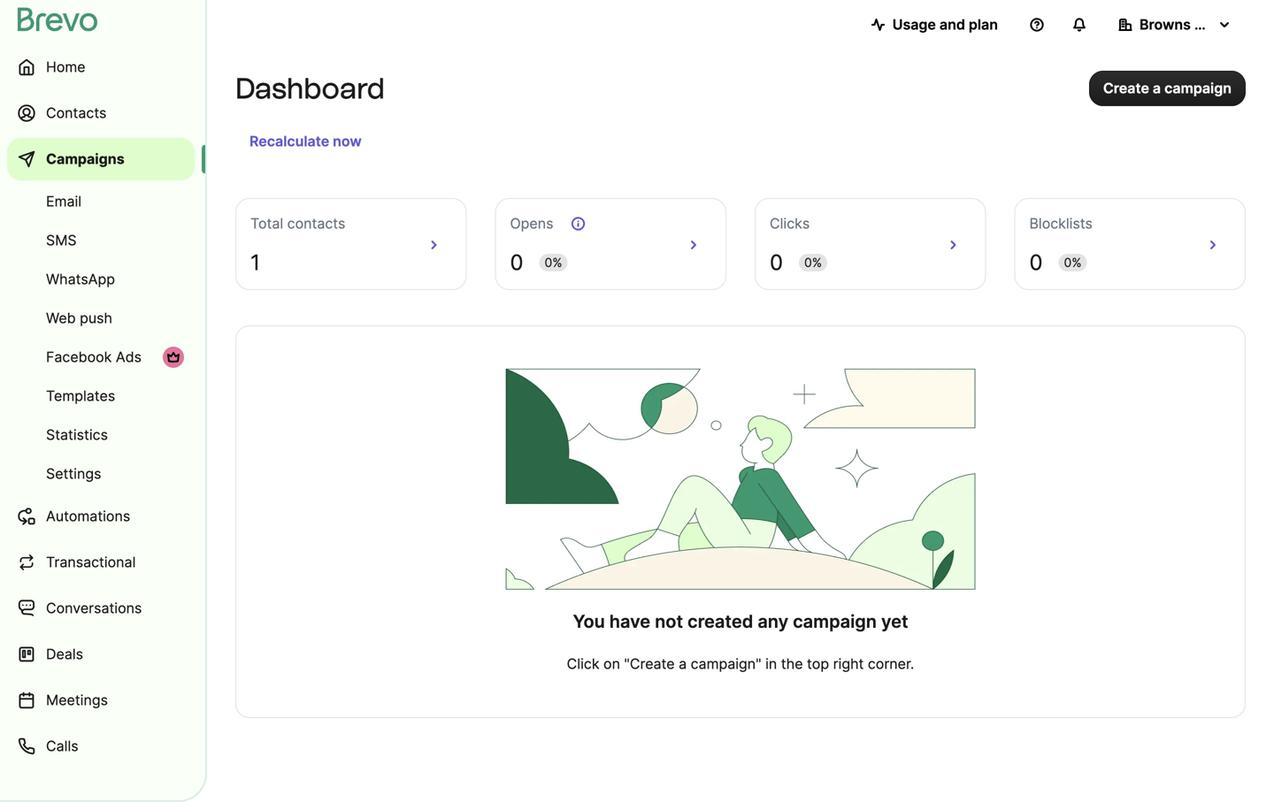 Task type: locate. For each thing, give the bounding box(es) containing it.
transactional link
[[7, 541, 195, 584]]

browns enterprise
[[1140, 16, 1265, 33]]

settings link
[[7, 457, 195, 492]]

campaign down browns enterprise
[[1164, 80, 1232, 97]]

usage
[[892, 16, 936, 33]]

campaigns
[[46, 150, 125, 168]]

0 down clicks
[[770, 250, 783, 276]]

2 0% from the left
[[804, 255, 822, 270]]

1 vertical spatial a
[[679, 656, 687, 673]]

whatsapp link
[[7, 262, 195, 297]]

0 vertical spatial campaign
[[1164, 80, 1232, 97]]

yet
[[881, 611, 908, 633]]

a right "create
[[679, 656, 687, 673]]

campaign up right
[[793, 611, 877, 633]]

a right create
[[1153, 80, 1161, 97]]

1 0 from the left
[[510, 250, 523, 276]]

1 horizontal spatial 0%
[[804, 255, 822, 270]]

0
[[510, 250, 523, 276], [770, 250, 783, 276], [1029, 250, 1043, 276]]

facebook
[[46, 349, 112, 366]]

sms
[[46, 232, 77, 249]]

0 down blocklists
[[1029, 250, 1043, 276]]

1 horizontal spatial a
[[1153, 80, 1161, 97]]

1 horizontal spatial campaign
[[1164, 80, 1232, 97]]

right
[[833, 656, 864, 673]]

statistics link
[[7, 418, 195, 453]]

2 0 from the left
[[770, 250, 783, 276]]

home link
[[7, 46, 195, 88]]

0% down opens
[[545, 255, 562, 270]]

0 horizontal spatial campaign
[[793, 611, 877, 633]]

top
[[807, 656, 829, 673]]

email link
[[7, 184, 195, 219]]

1 horizontal spatial 0
[[770, 250, 783, 276]]

a
[[1153, 80, 1161, 97], [679, 656, 687, 673]]

2 horizontal spatial 0%
[[1064, 255, 1082, 270]]

3 0 from the left
[[1029, 250, 1043, 276]]

0 horizontal spatial 0%
[[545, 255, 562, 270]]

in
[[765, 656, 777, 673]]

1 vertical spatial campaign
[[793, 611, 877, 633]]

push
[[80, 310, 112, 327]]

have
[[609, 611, 650, 633]]

web push link
[[7, 301, 195, 336]]

0% down blocklists
[[1064, 255, 1082, 270]]

opens
[[510, 215, 553, 232]]

0 for blocklists
[[1029, 250, 1043, 276]]

0 down opens
[[510, 250, 523, 276]]

sms link
[[7, 223, 195, 258]]

total
[[250, 215, 283, 232]]

2 horizontal spatial 0
[[1029, 250, 1043, 276]]

0 horizontal spatial 0
[[510, 250, 523, 276]]

0 for clicks
[[770, 250, 783, 276]]

a inside button
[[1153, 80, 1161, 97]]

corner.
[[868, 656, 914, 673]]

contacts
[[46, 104, 106, 122]]

3 0% from the left
[[1064, 255, 1082, 270]]

whatsapp
[[46, 271, 115, 288]]

recalculate
[[250, 133, 329, 150]]

campaign
[[1164, 80, 1232, 97], [793, 611, 877, 633]]

usage and plan button
[[857, 7, 1012, 42]]

left___rvooi image
[[166, 350, 180, 365]]

web
[[46, 310, 76, 327]]

templates link
[[7, 379, 195, 414]]

0% down clicks
[[804, 255, 822, 270]]

0 vertical spatial a
[[1153, 80, 1161, 97]]

1
[[250, 250, 260, 276]]

settings
[[46, 465, 101, 483]]

meetings
[[46, 692, 108, 709]]

0%
[[545, 255, 562, 270], [804, 255, 822, 270], [1064, 255, 1082, 270]]

enterprise
[[1194, 16, 1265, 33]]

automations link
[[7, 495, 195, 538]]

campaigns link
[[7, 138, 195, 180]]

0% for blocklists
[[1064, 255, 1082, 270]]



Task type: describe. For each thing, give the bounding box(es) containing it.
ads
[[116, 349, 142, 366]]

create
[[1103, 80, 1149, 97]]

facebook ads
[[46, 349, 142, 366]]

statistics
[[46, 426, 108, 444]]

you have not created any campaign yet
[[573, 611, 908, 633]]

campaign"
[[691, 656, 761, 673]]

recalculate now button
[[242, 127, 369, 156]]

you
[[573, 611, 605, 633]]

email
[[46, 193, 81, 210]]

recalculate now
[[250, 133, 362, 150]]

the
[[781, 656, 803, 673]]

click
[[567, 656, 599, 673]]

web push
[[46, 310, 112, 327]]

total contacts
[[250, 215, 345, 232]]

1 0% from the left
[[545, 255, 562, 270]]

any
[[758, 611, 788, 633]]

transactional
[[46, 554, 136, 571]]

calls
[[46, 738, 78, 755]]

conversations
[[46, 600, 142, 617]]

deals
[[46, 646, 83, 663]]

dashboard
[[235, 71, 385, 105]]

meetings link
[[7, 679, 195, 722]]

home
[[46, 58, 85, 76]]

browns enterprise button
[[1104, 7, 1265, 42]]

plan
[[969, 16, 998, 33]]

templates
[[46, 388, 115, 405]]

"create
[[624, 656, 675, 673]]

blocklists
[[1029, 215, 1093, 232]]

usage and plan
[[892, 16, 998, 33]]

campaign inside button
[[1164, 80, 1232, 97]]

on
[[603, 656, 620, 673]]

deals link
[[7, 633, 195, 676]]

automations
[[46, 508, 130, 525]]

conversations link
[[7, 587, 195, 630]]

clicks
[[770, 215, 810, 232]]

0 horizontal spatial a
[[679, 656, 687, 673]]

facebook ads link
[[7, 340, 195, 375]]

calls link
[[7, 726, 195, 768]]

now
[[333, 133, 362, 150]]

contacts
[[287, 215, 345, 232]]

browns
[[1140, 16, 1191, 33]]

created
[[687, 611, 753, 633]]

click on "create a campaign" in the top right corner.
[[567, 656, 914, 673]]

create a campaign
[[1103, 80, 1232, 97]]

contacts link
[[7, 92, 195, 134]]

not
[[655, 611, 683, 633]]

and
[[940, 16, 965, 33]]

create a campaign button
[[1089, 71, 1246, 106]]

0% for clicks
[[804, 255, 822, 270]]



Task type: vqa. For each thing, say whether or not it's contained in the screenshot.
CONTACTS link
yes



